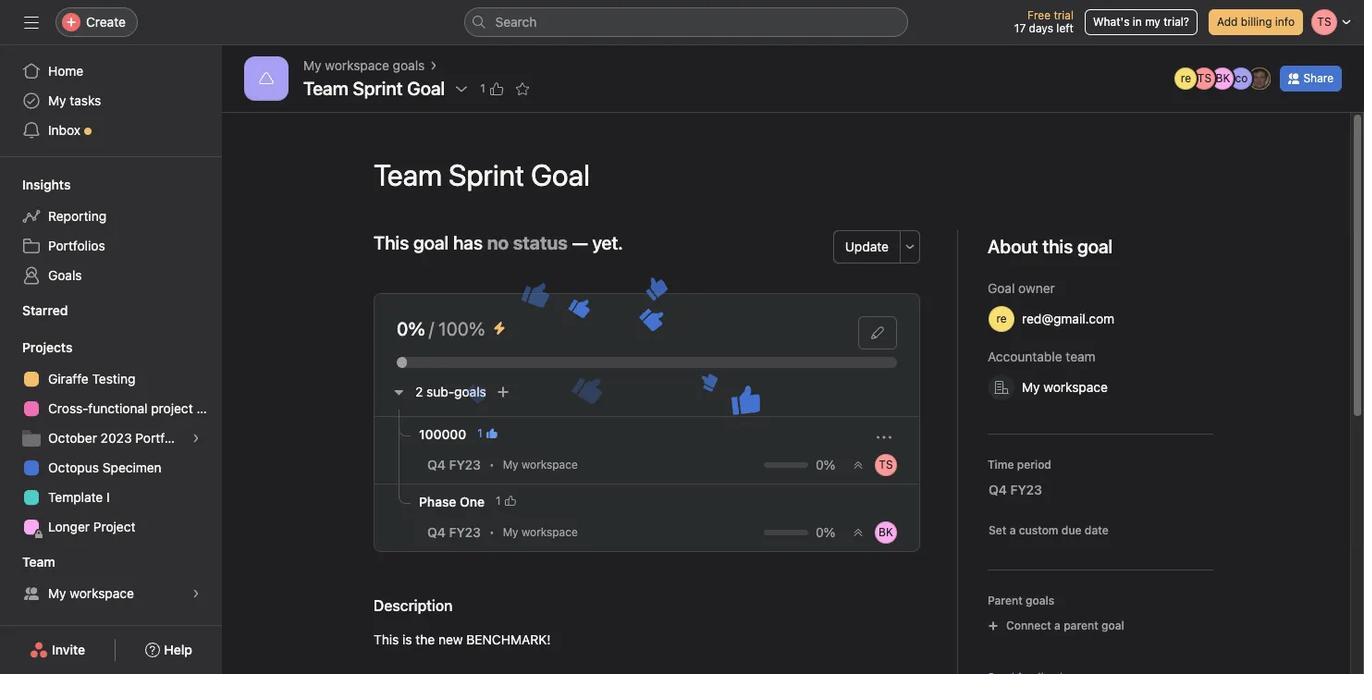 Task type: describe. For each thing, give the bounding box(es) containing it.
100000
[[419, 426, 466, 442]]

my workspace goals link
[[303, 55, 425, 76]]

projects button
[[0, 339, 73, 357]]

what's in my trial?
[[1093, 15, 1189, 29]]

is
[[402, 632, 412, 647]]

longer project
[[48, 519, 136, 535]]

no
[[487, 232, 509, 253]]

0 vertical spatial 1 button
[[475, 76, 509, 102]]

testing
[[92, 371, 135, 387]]

1 vertical spatial fy23
[[1010, 482, 1042, 498]]

set a custom due date
[[989, 524, 1109, 537]]

search button
[[464, 7, 908, 37]]

add to starred image
[[515, 81, 530, 96]]

help button
[[133, 634, 204, 667]]

this is the new benchmark!
[[374, 632, 551, 647]]

create button
[[55, 7, 138, 37]]

one
[[460, 494, 485, 510]]

re
[[1181, 71, 1191, 85]]

phase one
[[419, 494, 485, 510]]

cross-functional project plan link
[[11, 394, 222, 424]]

time period
[[988, 458, 1052, 472]]

connect a parent goal button
[[980, 613, 1133, 639]]

global element
[[0, 45, 222, 156]]

my
[[1145, 15, 1161, 29]]

this for this is the new benchmark!
[[374, 632, 399, 647]]

2 sub-goals
[[415, 384, 486, 400]]

2 vertical spatial goals
[[1026, 594, 1055, 608]]

free
[[1028, 8, 1051, 22]]

goal inside button
[[1102, 619, 1125, 633]]

billing
[[1241, 15, 1272, 29]]

more actions image
[[905, 241, 916, 253]]

a for connect
[[1054, 619, 1061, 633]]

set a custom due date button
[[984, 522, 1113, 540]]

q4 for bk
[[427, 524, 446, 540]]

goal
[[988, 280, 1015, 296]]

team button
[[0, 553, 55, 572]]

fy23 for ts
[[449, 457, 481, 473]]

custom
[[1019, 524, 1059, 537]]

template
[[48, 489, 103, 505]]

goals for 2 sub-goals
[[454, 384, 486, 400]]

0% / 100%
[[397, 318, 485, 339]]

• for ts
[[489, 458, 494, 472]]

hide sidebar image
[[24, 15, 39, 30]]

period
[[1017, 458, 1052, 472]]

inbox link
[[11, 116, 211, 145]]

my tasks
[[48, 92, 101, 108]]

fy23 for bk
[[449, 524, 481, 540]]

2023
[[101, 430, 132, 446]]

parent
[[988, 594, 1023, 608]]

phase
[[419, 494, 456, 510]]

add
[[1217, 15, 1238, 29]]

create
[[86, 14, 126, 30]]

17
[[1014, 21, 1026, 35]]

add billing info
[[1217, 15, 1295, 29]]

share button
[[1281, 66, 1342, 92]]

0 vertical spatial bk
[[1216, 71, 1230, 85]]

set
[[989, 524, 1007, 537]]

info
[[1275, 15, 1295, 29]]

functional
[[88, 401, 148, 416]]

project
[[151, 401, 193, 416]]

my tasks link
[[11, 86, 211, 116]]

starred
[[22, 302, 68, 318]]

description
[[374, 598, 453, 614]]

october
[[48, 430, 97, 446]]

update
[[845, 239, 889, 254]]

1 for 100000
[[478, 426, 483, 440]]

octopus
[[48, 460, 99, 475]]

in
[[1133, 15, 1142, 29]]

longer
[[48, 519, 90, 535]]

0 vertical spatial 0%
[[397, 318, 425, 339]]

q4 for ts
[[427, 457, 446, 473]]

red@gmail.com
[[1022, 311, 1115, 327]]

the
[[416, 632, 435, 647]]

Goal name text field
[[359, 142, 1214, 208]]

help
[[164, 642, 192, 658]]

2 sub-goals image
[[391, 385, 406, 400]]

home
[[48, 63, 83, 79]]

0% for bk
[[816, 524, 836, 540]]

october 2023 portfolio link
[[11, 424, 211, 453]]

free trial 17 days left
[[1014, 8, 1074, 35]]

longer project link
[[11, 512, 211, 542]]

invite
[[52, 642, 85, 658]]

insights button
[[0, 176, 71, 194]]

my inside my workspace goals link
[[303, 57, 321, 73]]

what's in my trial? button
[[1085, 9, 1198, 35]]

2
[[415, 384, 423, 400]]

starred button
[[0, 302, 68, 320]]

status
[[513, 232, 568, 253]]

team sprint goal
[[303, 78, 445, 99]]

my inside my workspace link
[[48, 585, 66, 601]]

connect a parent goal
[[1006, 619, 1125, 633]]

• for bk
[[489, 525, 494, 539]]

has
[[453, 232, 483, 253]]

q4 inside "dropdown button"
[[989, 482, 1007, 498]]

giraffe
[[48, 371, 89, 387]]

a for set
[[1010, 524, 1016, 537]]

this goal has no status — yet.
[[374, 232, 623, 253]]



Task type: vqa. For each thing, say whether or not it's contained in the screenshot.
Header Next steps 'tree grid' Collapse task list for this group image
no



Task type: locate. For each thing, give the bounding box(es) containing it.
0 horizontal spatial goal
[[413, 232, 449, 253]]

100%
[[438, 318, 485, 339]]

team
[[303, 78, 349, 99], [22, 554, 55, 570]]

phase one link
[[419, 492, 485, 512]]

add goal image
[[496, 385, 510, 400]]

1 horizontal spatial goals
[[454, 384, 486, 400]]

october 2023 portfolio
[[48, 430, 186, 446]]

bk
[[1216, 71, 1230, 85], [879, 525, 893, 539]]

0% left ts button
[[816, 457, 836, 473]]

1 vertical spatial q4
[[989, 482, 1007, 498]]

q4 down time
[[989, 482, 1007, 498]]

1 this from the top
[[374, 232, 409, 253]]

new
[[438, 632, 463, 647]]

workspace
[[325, 57, 389, 73], [1044, 379, 1108, 395], [522, 458, 578, 472], [522, 525, 578, 539], [70, 585, 134, 601]]

1 q4 fy23 • from the top
[[427, 457, 494, 473]]

1 button right one
[[492, 492, 519, 511]]

show options image
[[877, 430, 892, 445]]

octopus specimen
[[48, 460, 162, 475]]

see details, october 2023 portfolio image
[[191, 433, 202, 444]]

ts right re
[[1198, 71, 1212, 85]]

0 vertical spatial goal
[[413, 232, 449, 253]]

specimen
[[102, 460, 162, 475]]

1 vertical spatial team
[[22, 554, 55, 570]]

goals up connect
[[1026, 594, 1055, 608]]

cross-
[[48, 401, 88, 416]]

ts inside button
[[879, 458, 893, 472]]

0 vertical spatial a
[[1010, 524, 1016, 537]]

cross-functional project plan
[[48, 401, 222, 416]]

fy23 down the 100000 link on the left bottom
[[449, 457, 481, 473]]

inbox
[[48, 122, 81, 138]]

0 vertical spatial goals
[[393, 57, 425, 73]]

home link
[[11, 56, 211, 86]]

what's
[[1093, 15, 1130, 29]]

1 vertical spatial 1
[[478, 426, 483, 440]]

invite button
[[18, 634, 97, 667]]

reporting link
[[11, 202, 211, 231]]

2 this from the top
[[374, 632, 399, 647]]

q4 fy23 button down the 100000 link on the left bottom
[[423, 455, 486, 475]]

0 vertical spatial team
[[303, 78, 349, 99]]

owner
[[1019, 280, 1055, 296]]

bk down ts button
[[879, 525, 893, 539]]

goals up sprint goal
[[393, 57, 425, 73]]

parent goals
[[988, 594, 1055, 608]]

my workspace button for ts
[[494, 452, 608, 478]]

q4 down the 100000 link on the left bottom
[[427, 457, 446, 473]]

2 horizontal spatial goals
[[1026, 594, 1055, 608]]

fy23 down one
[[449, 524, 481, 540]]

bk left co at the top of the page
[[1216, 71, 1230, 85]]

1 vertical spatial a
[[1054, 619, 1061, 633]]

1 horizontal spatial bk
[[1216, 71, 1230, 85]]

2 • from the top
[[489, 525, 494, 539]]

0% left /
[[397, 318, 425, 339]]

q4 fy23 • for ts
[[427, 457, 494, 473]]

q4 fy23 • for bk
[[427, 524, 494, 540]]

1 vertical spatial •
[[489, 525, 494, 539]]

1 horizontal spatial a
[[1054, 619, 1061, 633]]

team inside dropdown button
[[22, 554, 55, 570]]

1 vertical spatial bk
[[879, 525, 893, 539]]

workspace inside teams element
[[70, 585, 134, 601]]

q4 fy23 • down the 100000 link on the left bottom
[[427, 457, 494, 473]]

left
[[1057, 21, 1074, 35]]

template i link
[[11, 483, 211, 512]]

co
[[1235, 71, 1248, 85]]

ts down show options icon
[[879, 458, 893, 472]]

goals left add goal icon
[[454, 384, 486, 400]]

0 vertical spatial q4 fy23 •
[[427, 457, 494, 473]]

ja
[[1254, 71, 1266, 85]]

1 vertical spatial goal
[[1102, 619, 1125, 633]]

a left parent
[[1054, 619, 1061, 633]]

my workspace inside teams element
[[48, 585, 134, 601]]

1 vertical spatial 0%
[[816, 457, 836, 473]]

goals for my workspace goals
[[393, 57, 425, 73]]

0 vertical spatial q4
[[427, 457, 446, 473]]

1 vertical spatial q4 fy23 •
[[427, 524, 494, 540]]

0%
[[397, 318, 425, 339], [816, 457, 836, 473], [816, 524, 836, 540]]

see details, my workspace image
[[191, 588, 202, 599]]

bk inside button
[[879, 525, 893, 539]]

1 vertical spatial goals
[[454, 384, 486, 400]]

fy23
[[449, 457, 481, 473], [1010, 482, 1042, 498], [449, 524, 481, 540]]

0 vertical spatial my workspace button
[[980, 371, 1139, 404]]

1 button for 100000
[[474, 425, 501, 443]]

ts button
[[875, 454, 897, 476]]

q4 fy23 button for ts
[[423, 455, 486, 475]]

add billing info button
[[1209, 9, 1303, 35]]

0 horizontal spatial bk
[[879, 525, 893, 539]]

my workspace button for bk
[[494, 520, 608, 546]]

plan
[[197, 401, 222, 416]]

my
[[303, 57, 321, 73], [48, 92, 66, 108], [1022, 379, 1040, 395], [503, 458, 519, 472], [503, 525, 519, 539], [48, 585, 66, 601]]

1 vertical spatial ts
[[879, 458, 893, 472]]

2 vertical spatial 1
[[496, 494, 501, 508]]

0 horizontal spatial goals
[[393, 57, 425, 73]]

red@gmail.com button
[[980, 302, 1145, 336]]

teams element
[[0, 546, 222, 612]]

sprint goal
[[353, 78, 445, 99]]

this
[[374, 232, 409, 253], [374, 632, 399, 647]]

fy23 down time period
[[1010, 482, 1042, 498]]

trial?
[[1164, 15, 1189, 29]]

reporting
[[48, 208, 106, 224]]

this left 'has'
[[374, 232, 409, 253]]

2 vertical spatial 1 button
[[492, 492, 519, 511]]

days
[[1029, 21, 1053, 35]]

1 horizontal spatial ts
[[1198, 71, 1212, 85]]

1 vertical spatial this
[[374, 632, 399, 647]]

share
[[1304, 71, 1334, 85]]

q4
[[427, 457, 446, 473], [989, 482, 1007, 498], [427, 524, 446, 540]]

1 right show options image
[[480, 81, 485, 95]]

0% for ts
[[816, 457, 836, 473]]

show options image
[[454, 81, 469, 96]]

bk button
[[875, 522, 897, 544]]

q4 fy23 button down phase one link
[[423, 523, 486, 543]]

1 right 100000
[[478, 426, 483, 440]]

portfolios link
[[11, 231, 211, 261]]

yet.
[[592, 232, 623, 253]]

/
[[429, 318, 434, 339]]

insights
[[22, 177, 71, 192]]

1 horizontal spatial team
[[303, 78, 349, 99]]

goal right parent
[[1102, 619, 1125, 633]]

2 vertical spatial fy23
[[449, 524, 481, 540]]

100000 link
[[419, 425, 466, 445]]

octopus specimen link
[[11, 453, 211, 483]]

benchmark!
[[466, 632, 551, 647]]

1
[[480, 81, 485, 95], [478, 426, 483, 440], [496, 494, 501, 508]]

2 vertical spatial 0%
[[816, 524, 836, 540]]

1 button left add to starred image
[[475, 76, 509, 102]]

tasks
[[70, 92, 101, 108]]

0 vertical spatial this
[[374, 232, 409, 253]]

1 vertical spatial 1 button
[[474, 425, 501, 443]]

about
[[988, 236, 1038, 257]]

sub-
[[426, 384, 454, 400]]

0 vertical spatial fy23
[[449, 457, 481, 473]]

0 horizontal spatial a
[[1010, 524, 1016, 537]]

0 horizontal spatial ts
[[879, 458, 893, 472]]

1 right one
[[496, 494, 501, 508]]

q4 down phase
[[427, 524, 446, 540]]

1 for phase one
[[496, 494, 501, 508]]

0 vertical spatial •
[[489, 458, 494, 472]]

1 • from the top
[[489, 458, 494, 472]]

team for team sprint goal
[[303, 78, 349, 99]]

a
[[1010, 524, 1016, 537], [1054, 619, 1061, 633]]

ts
[[1198, 71, 1212, 85], [879, 458, 893, 472]]

search list box
[[464, 7, 908, 37]]

date
[[1085, 524, 1109, 537]]

goal left 'has'
[[413, 232, 449, 253]]

search
[[495, 14, 537, 30]]

a right set
[[1010, 524, 1016, 537]]

q4 fy23 button down time period
[[977, 474, 1073, 507]]

0 vertical spatial ts
[[1198, 71, 1212, 85]]

team for team
[[22, 554, 55, 570]]

q4 fy23 • down phase one link
[[427, 524, 494, 540]]

—
[[572, 232, 588, 253]]

about this goal
[[988, 236, 1113, 257]]

accountable team
[[988, 349, 1096, 364]]

insights element
[[0, 168, 222, 294]]

1 button down add goal icon
[[474, 425, 501, 443]]

team down my workspace goals link
[[303, 78, 349, 99]]

0% left bk button
[[816, 524, 836, 540]]

1 vertical spatial my workspace button
[[494, 452, 608, 478]]

q4 fy23 •
[[427, 457, 494, 473], [427, 524, 494, 540]]

my workspace link
[[11, 579, 211, 609]]

0 horizontal spatial team
[[22, 554, 55, 570]]

1 horizontal spatial goal
[[1102, 619, 1125, 633]]

this left is
[[374, 632, 399, 647]]

0 vertical spatial 1
[[480, 81, 485, 95]]

team
[[1066, 349, 1096, 364]]

goals
[[48, 267, 82, 283]]

projects
[[22, 339, 73, 355]]

team down longer
[[22, 554, 55, 570]]

parent
[[1064, 619, 1099, 633]]

my workspace button
[[980, 371, 1139, 404], [494, 452, 608, 478], [494, 520, 608, 546]]

update button
[[833, 230, 901, 264]]

2 vertical spatial my workspace button
[[494, 520, 608, 546]]

my inside my tasks link
[[48, 92, 66, 108]]

accountable
[[988, 349, 1062, 364]]

projects element
[[0, 331, 222, 546]]

q4 fy23 button for bk
[[423, 523, 486, 543]]

this for this goal has no status — yet.
[[374, 232, 409, 253]]

2 q4 fy23 • from the top
[[427, 524, 494, 540]]

1 button for phase one
[[492, 492, 519, 511]]

2 vertical spatial q4
[[427, 524, 446, 540]]

project
[[93, 519, 136, 535]]

goal owner
[[988, 280, 1055, 296]]

time
[[988, 458, 1014, 472]]

my workspace goals
[[303, 57, 425, 73]]

connect
[[1006, 619, 1051, 633]]

portfolios
[[48, 238, 105, 253]]



